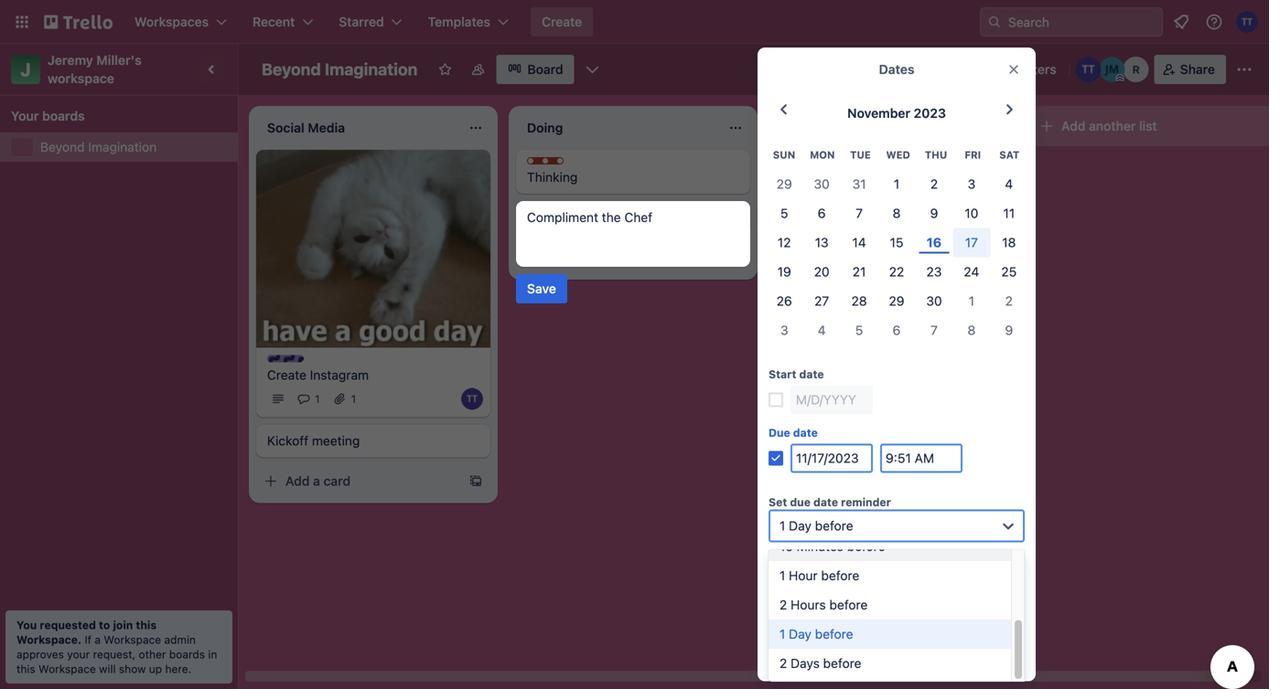 Task type: vqa. For each thing, say whether or not it's contained in the screenshot.
the top the 2 button
yes



Task type: describe. For each thing, give the bounding box(es) containing it.
approves
[[16, 649, 64, 662]]

fri
[[965, 149, 981, 161]]

r button
[[1123, 57, 1149, 82]]

2 vertical spatial date
[[814, 496, 838, 509]]

1 down set
[[780, 519, 785, 534]]

last month image
[[773, 99, 795, 121]]

edit for edit dates
[[789, 406, 812, 421]]

0 horizontal spatial 3 button
[[766, 316, 803, 345]]

1 day from the top
[[789, 519, 812, 534]]

change members button
[[758, 267, 906, 296]]

28 button
[[841, 287, 878, 316]]

create button
[[531, 7, 593, 37]]

card up 13
[[825, 208, 852, 223]]

if
[[85, 634, 92, 647]]

due date
[[769, 427, 818, 440]]

5 for the right 5 button
[[855, 323, 863, 338]]

1 vertical spatial 2 button
[[990, 287, 1028, 316]]

21
[[853, 264, 866, 279]]

0 horizontal spatial 30
[[814, 176, 830, 192]]

beyond imagination inside text box
[[262, 59, 418, 79]]

22
[[889, 264, 904, 279]]

1 vertical spatial 30
[[926, 294, 942, 309]]

days
[[791, 656, 820, 671]]

M/D/YYYY text field
[[791, 444, 873, 473]]

beyond inside beyond imagination 'link'
[[40, 140, 85, 155]]

edit dates button
[[758, 399, 860, 428]]

date for due date
[[793, 427, 818, 440]]

cover
[[839, 307, 872, 322]]

sm image
[[959, 55, 984, 81]]

workspace
[[48, 71, 114, 86]]

change members
[[789, 274, 896, 289]]

1 vertical spatial 6
[[893, 323, 901, 338]]

change for change members
[[789, 274, 835, 289]]

all
[[920, 552, 933, 567]]

be
[[857, 552, 872, 567]]

kickoff
[[267, 434, 308, 449]]

workspace visible image
[[471, 62, 485, 77]]

star or unstar board image
[[438, 62, 452, 77]]

1 horizontal spatial 8 button
[[953, 316, 990, 345]]

watchers
[[769, 570, 822, 585]]

2 down thu in the top right of the page
[[930, 176, 938, 192]]

other
[[139, 649, 166, 662]]

change cover button
[[758, 300, 883, 329]]

2 horizontal spatial add a card button
[[776, 159, 981, 189]]

thoughts
[[545, 158, 596, 171]]

0 vertical spatial 8 button
[[878, 199, 916, 228]]

will inside if a workspace admin approves your request, other boards in this workspace will show up here.
[[99, 663, 116, 676]]

Add time text field
[[880, 444, 963, 473]]

members inside "change members" button
[[839, 274, 896, 289]]

due
[[790, 496, 811, 509]]

23 button
[[916, 257, 953, 287]]

workspace.
[[16, 634, 82, 647]]

1 vertical spatial 6 button
[[878, 316, 916, 345]]

19 button
[[766, 257, 803, 287]]

0 vertical spatial 7 button
[[841, 199, 878, 228]]

create instagram link
[[267, 366, 480, 385]]

1 horizontal spatial 30 button
[[916, 287, 953, 316]]

2 days before
[[780, 656, 862, 671]]

beyond imagination inside 'link'
[[40, 140, 157, 155]]

another
[[1089, 119, 1136, 134]]

labels
[[816, 241, 851, 256]]

join
[[113, 620, 133, 632]]

your
[[11, 108, 39, 124]]

create instagram
[[267, 368, 369, 383]]

november 2023
[[847, 106, 946, 121]]

filters button
[[992, 55, 1062, 84]]

31
[[852, 176, 866, 192]]

add a card for kickoff meeting
[[286, 474, 351, 489]]

2023
[[914, 106, 946, 121]]

13 button
[[803, 228, 841, 257]]

compliment
[[527, 210, 598, 225]]

31 button
[[841, 170, 878, 199]]

1 horizontal spatial 4 button
[[990, 170, 1028, 199]]

27 button
[[803, 287, 841, 316]]

this for workspace
[[16, 663, 35, 676]]

29 for the right 29 button
[[889, 294, 905, 309]]

20
[[814, 264, 830, 279]]

add a card button for compliment the chef
[[516, 243, 721, 273]]

1 horizontal spatial save button
[[769, 598, 1025, 627]]

compliment the chef
[[527, 210, 653, 225]]

1 vertical spatial workspace
[[38, 663, 96, 676]]

back to home image
[[44, 7, 113, 37]]

8 for the top 8 button
[[893, 206, 901, 221]]

due
[[769, 427, 790, 440]]

j
[[20, 59, 31, 80]]

a for add a card button corresponding to kickoff meeting
[[313, 474, 320, 489]]

dates
[[816, 406, 849, 421]]

of
[[826, 570, 838, 585]]

16 button
[[916, 228, 953, 257]]

18 button
[[990, 228, 1028, 257]]

imagination inside beyond imagination text box
[[325, 59, 418, 79]]

0 horizontal spatial save button
[[516, 275, 567, 304]]

1 horizontal spatial 7 button
[[916, 316, 953, 345]]

reminders
[[769, 552, 831, 567]]

this inside 'you requested to join this workspace.'
[[136, 620, 157, 632]]

0 vertical spatial 9
[[930, 206, 938, 221]]

share button
[[1155, 55, 1226, 84]]

1 horizontal spatial 9 button
[[990, 316, 1028, 345]]

color: purple, title: none image
[[267, 355, 304, 363]]

1 vertical spatial 4 button
[[803, 316, 841, 345]]

jeremy
[[48, 53, 93, 68]]

open card
[[789, 208, 852, 223]]

3 for left the 3 "button"
[[780, 323, 788, 338]]

1 horizontal spatial workspace
[[104, 634, 161, 647]]

2 1 day before from the top
[[780, 627, 853, 642]]

archive
[[789, 439, 834, 454]]

thinking
[[527, 170, 578, 185]]

jeremy miller (jeremymiller198) image
[[1100, 57, 1125, 82]]

admin
[[164, 634, 196, 647]]

copy
[[789, 373, 820, 388]]

0 vertical spatial 3 button
[[953, 170, 990, 199]]

thoughts thinking
[[527, 158, 596, 185]]

create for create instagram
[[267, 368, 307, 383]]

hour
[[789, 569, 818, 584]]

1 vertical spatial 9
[[1005, 323, 1013, 338]]

thinking link
[[527, 168, 739, 187]]

2 left days on the right of page
[[780, 656, 787, 671]]

sun
[[773, 149, 795, 161]]

12 button
[[766, 228, 803, 257]]

11 button
[[990, 199, 1028, 228]]

29 for top 29 button
[[777, 176, 792, 192]]

14 button
[[841, 228, 878, 257]]

26
[[777, 294, 792, 309]]

before up 15 minutes before
[[815, 519, 853, 534]]

card down compliment the chef
[[583, 250, 610, 265]]

will inside reminders will be sent to all members and watchers of this card.
[[835, 552, 854, 567]]

instagram
[[310, 368, 369, 383]]

1 vertical spatial 7
[[931, 323, 938, 338]]

open information menu image
[[1205, 13, 1223, 31]]

0 vertical spatial 1 button
[[878, 170, 916, 199]]

before right days on the right of page
[[823, 656, 862, 671]]

17
[[965, 235, 978, 250]]

0 horizontal spatial 2 button
[[916, 170, 953, 199]]

chef
[[624, 210, 653, 225]]

add a card button for kickoff meeting
[[256, 467, 461, 496]]

board link
[[496, 55, 574, 84]]

15 for 15
[[890, 235, 904, 250]]

17 button
[[953, 228, 990, 257]]

your
[[67, 649, 90, 662]]

3 for the 3 "button" to the top
[[968, 176, 976, 192]]

color: bold red, title: "thoughts" element
[[527, 157, 596, 171]]

requested
[[40, 620, 96, 632]]

to inside 'you requested to join this workspace.'
[[99, 620, 110, 632]]

compliment the chef link
[[527, 209, 739, 227]]

boards inside if a workspace admin approves your request, other boards in this workspace will show up here.
[[169, 649, 205, 662]]

to inside reminders will be sent to all members and watchers of this card.
[[905, 552, 917, 567]]

26 button
[[766, 287, 803, 316]]

15 for 15 minutes before
[[780, 539, 793, 554]]

a for add a card button to the right
[[833, 166, 840, 181]]

24 button
[[953, 257, 990, 287]]

remove button
[[769, 634, 1025, 664]]

set due date reminder
[[769, 496, 891, 509]]

0 horizontal spatial 5 button
[[766, 199, 803, 228]]

add another list button
[[1029, 106, 1269, 146]]

next month image
[[999, 99, 1021, 121]]

remove
[[873, 641, 921, 656]]

a for add a card button associated with compliment the chef
[[573, 250, 580, 265]]

show
[[119, 663, 146, 676]]

1 vertical spatial terry turtle (terryturtle) image
[[1076, 57, 1101, 82]]

board
[[527, 62, 563, 77]]

open
[[789, 208, 821, 223]]

2 horizontal spatial add a card
[[805, 166, 870, 181]]



Task type: locate. For each thing, give the bounding box(es) containing it.
primary element
[[0, 0, 1269, 44]]

filters
[[1019, 62, 1057, 77]]

change
[[789, 274, 835, 289], [789, 307, 835, 322]]

3 button down '26'
[[766, 316, 803, 345]]

6 button right the cover
[[878, 316, 916, 345]]

0 horizontal spatial 29 button
[[766, 170, 803, 199]]

4 down change cover
[[818, 323, 826, 338]]

date right due
[[814, 496, 838, 509]]

3 down 26 button at the top of page
[[780, 323, 788, 338]]

save button
[[516, 275, 567, 304], [769, 598, 1025, 627]]

1 vertical spatial imagination
[[88, 140, 157, 155]]

0 vertical spatial create from template… image
[[728, 251, 743, 265]]

0 horizontal spatial terry turtle (terryturtle) image
[[461, 388, 483, 410]]

a inside if a workspace admin approves your request, other boards in this workspace will show up here.
[[95, 634, 101, 647]]

imagination inside beyond imagination 'link'
[[88, 140, 157, 155]]

card.
[[866, 570, 896, 585]]

15 up watchers
[[780, 539, 793, 554]]

1 down instagram
[[351, 393, 356, 406]]

29 button down 22
[[878, 287, 916, 316]]

create for create
[[542, 14, 582, 29]]

2 hours before
[[780, 598, 868, 613]]

beyond imagination
[[262, 59, 418, 79], [40, 140, 157, 155]]

0 vertical spatial 8
[[893, 206, 901, 221]]

add down kickoff
[[286, 474, 310, 489]]

9 up 16
[[930, 206, 938, 221]]

sat
[[999, 149, 1020, 161]]

5 button up 12
[[766, 199, 803, 228]]

1 up 2 days before
[[780, 627, 785, 642]]

1 button down 'wed' in the right of the page
[[878, 170, 916, 199]]

boards right your
[[42, 108, 85, 124]]

date for start date
[[799, 368, 824, 381]]

sent
[[876, 552, 901, 567]]

3 button
[[953, 170, 990, 199], [766, 316, 803, 345]]

0 horizontal spatial 8
[[893, 206, 901, 221]]

0 horizontal spatial 5
[[781, 206, 788, 221]]

a right if
[[95, 634, 101, 647]]

0 vertical spatial imagination
[[325, 59, 418, 79]]

members
[[839, 274, 896, 289], [937, 552, 992, 567]]

your boards
[[11, 108, 85, 124]]

20 button
[[803, 257, 841, 287]]

1 vertical spatial 1 day before
[[780, 627, 853, 642]]

open card link
[[758, 201, 863, 231]]

4 button down 27
[[803, 316, 841, 345]]

29 button down sun
[[766, 170, 803, 199]]

1 change from the top
[[789, 274, 835, 289]]

add a card down kickoff meeting
[[286, 474, 351, 489]]

show menu image
[[1235, 60, 1254, 79]]

9 button up 16
[[916, 199, 953, 228]]

1 horizontal spatial 29 button
[[878, 287, 916, 316]]

5 down the cover
[[855, 323, 863, 338]]

0 vertical spatial 2 button
[[916, 170, 953, 199]]

this for be
[[841, 570, 863, 585]]

imagination down your boards with 1 items element
[[88, 140, 157, 155]]

1 horizontal spatial 1 button
[[953, 287, 990, 316]]

4 down sat
[[1005, 176, 1013, 192]]

2 vertical spatial add a card
[[286, 474, 351, 489]]

28
[[851, 294, 867, 309]]

change cover
[[789, 307, 872, 322]]

6 up 13
[[818, 206, 826, 221]]

4
[[1005, 176, 1013, 192], [818, 323, 826, 338]]

save down the compliment
[[527, 281, 556, 296]]

8 up 15 button
[[893, 206, 901, 221]]

2 down 25 button
[[1005, 294, 1013, 309]]

0 vertical spatial 29 button
[[766, 170, 803, 199]]

add a card down compliment the chef
[[545, 250, 610, 265]]

the
[[602, 210, 621, 225]]

0 horizontal spatial 9
[[930, 206, 938, 221]]

add
[[1061, 119, 1086, 134], [805, 166, 829, 181], [545, 250, 570, 265], [286, 474, 310, 489]]

before down of
[[829, 598, 868, 613]]

30 button down 23
[[916, 287, 953, 316]]

1 vertical spatial day
[[789, 627, 812, 642]]

9 down 25 button
[[1005, 323, 1013, 338]]

1 horizontal spatial beyond imagination
[[262, 59, 418, 79]]

15 minutes before
[[780, 539, 885, 554]]

2 button down thu in the top right of the page
[[916, 170, 953, 199]]

add down the compliment
[[545, 250, 570, 265]]

1 horizontal spatial beyond
[[262, 59, 321, 79]]

1 hour before
[[780, 569, 860, 584]]

this right of
[[841, 570, 863, 585]]

0 horizontal spatial will
[[99, 663, 116, 676]]

0 vertical spatial to
[[905, 552, 917, 567]]

1 vertical spatial members
[[937, 552, 992, 567]]

0 vertical spatial 1 day before
[[780, 519, 853, 534]]

terry turtle (terryturtle) image
[[1236, 11, 1258, 33], [1076, 57, 1101, 82], [461, 388, 483, 410]]

1 vertical spatial save
[[882, 605, 911, 620]]

7 button down 23 button
[[916, 316, 953, 345]]

this
[[841, 570, 863, 585], [136, 620, 157, 632], [16, 663, 35, 676]]

2 button down "25"
[[990, 287, 1028, 316]]

9 button
[[916, 199, 953, 228], [990, 316, 1028, 345]]

add down mon
[[805, 166, 829, 181]]

7 down 23 button
[[931, 323, 938, 338]]

before down be
[[821, 569, 860, 584]]

this down approves
[[16, 663, 35, 676]]

1 vertical spatial 4
[[818, 323, 826, 338]]

will down request, at the bottom
[[99, 663, 116, 676]]

0 vertical spatial create
[[542, 14, 582, 29]]

1 vertical spatial 5
[[855, 323, 863, 338]]

2 horizontal spatial terry turtle (terryturtle) image
[[1236, 11, 1258, 33]]

15 up 22
[[890, 235, 904, 250]]

5 for the leftmost 5 button
[[781, 206, 788, 221]]

0 vertical spatial will
[[835, 552, 854, 567]]

start
[[769, 368, 797, 381]]

1 vertical spatial save button
[[769, 598, 1025, 627]]

5 button
[[766, 199, 803, 228], [841, 316, 878, 345]]

25
[[1001, 264, 1017, 279]]

0 horizontal spatial 6
[[818, 206, 826, 221]]

1 horizontal spatial 5 button
[[841, 316, 878, 345]]

create down "color: purple, title: none" image
[[267, 368, 307, 383]]

1 left hour
[[780, 569, 785, 584]]

0 vertical spatial date
[[799, 368, 824, 381]]

0 horizontal spatial 9 button
[[916, 199, 953, 228]]

members right all
[[937, 552, 992, 567]]

if a workspace admin approves your request, other boards in this workspace will show up here.
[[16, 634, 217, 676]]

a down kickoff meeting
[[313, 474, 320, 489]]

save button down the compliment
[[516, 275, 567, 304]]

1 button down 24
[[953, 287, 990, 316]]

1 down 24 "button"
[[969, 294, 975, 309]]

miller's
[[96, 53, 142, 68]]

0 horizontal spatial boards
[[42, 108, 85, 124]]

boards down admin
[[169, 649, 205, 662]]

0 horizontal spatial 3
[[780, 323, 788, 338]]

8 for 8 button to the right
[[968, 323, 976, 338]]

add a card
[[805, 166, 870, 181], [545, 250, 610, 265], [286, 474, 351, 489]]

0 horizontal spatial workspace
[[38, 663, 96, 676]]

a
[[833, 166, 840, 181], [573, 250, 580, 265], [313, 474, 320, 489], [95, 634, 101, 647]]

0 vertical spatial 30 button
[[803, 170, 841, 199]]

kickoff meeting
[[267, 434, 360, 449]]

add inside button
[[1061, 119, 1086, 134]]

add left another
[[1061, 119, 1086, 134]]

1 vertical spatial 7 button
[[916, 316, 953, 345]]

0 horizontal spatial 7
[[856, 206, 863, 221]]

share
[[1180, 62, 1215, 77]]

0 horizontal spatial save
[[527, 281, 556, 296]]

r
[[1132, 63, 1140, 76]]

create from template… image for kickoff meeting
[[469, 474, 483, 489]]

0 vertical spatial 30
[[814, 176, 830, 192]]

3 button up '10'
[[953, 170, 990, 199]]

Board name text field
[[253, 55, 427, 84]]

1 vertical spatial this
[[136, 620, 157, 632]]

0 vertical spatial 9 button
[[916, 199, 953, 228]]

0 horizontal spatial add a card button
[[256, 467, 461, 496]]

0 horizontal spatial 30 button
[[803, 170, 841, 199]]

create up the board
[[542, 14, 582, 29]]

1 vertical spatial 1 button
[[953, 287, 990, 316]]

edit labels button
[[758, 234, 862, 264]]

this inside reminders will be sent to all members and watchers of this card.
[[841, 570, 863, 585]]

customize views image
[[583, 60, 602, 79]]

6 down "22" "button"
[[893, 323, 901, 338]]

1 vertical spatial 5 button
[[841, 316, 878, 345]]

15 inside button
[[890, 235, 904, 250]]

0 vertical spatial day
[[789, 519, 812, 534]]

1 horizontal spatial members
[[937, 552, 992, 567]]

you
[[16, 620, 37, 632]]

create inside button
[[542, 14, 582, 29]]

create from template… image for compliment the chef
[[728, 251, 743, 265]]

Search field
[[1002, 8, 1162, 36]]

1 vertical spatial add a card
[[545, 250, 610, 265]]

11
[[1003, 206, 1015, 221]]

will
[[835, 552, 854, 567], [99, 663, 116, 676]]

a down compliment the chef
[[573, 250, 580, 265]]

9 button down 25 button
[[990, 316, 1028, 345]]

request,
[[93, 649, 136, 662]]

a down mon
[[833, 166, 840, 181]]

to left all
[[905, 552, 917, 567]]

1 vertical spatial create
[[267, 368, 307, 383]]

date right start
[[799, 368, 824, 381]]

0 horizontal spatial 1 button
[[878, 170, 916, 199]]

up
[[149, 663, 162, 676]]

12
[[778, 235, 791, 250]]

day down due
[[789, 519, 812, 534]]

workspace down join
[[104, 634, 161, 647]]

imagination
[[325, 59, 418, 79], [88, 140, 157, 155]]

1 vertical spatial 29
[[889, 294, 905, 309]]

30 down 23 button
[[926, 294, 942, 309]]

1 down 'wed' in the right of the page
[[894, 176, 900, 192]]

1 horizontal spatial terry turtle (terryturtle) image
[[1076, 57, 1101, 82]]

1 horizontal spatial 5
[[855, 323, 863, 338]]

members up 28
[[839, 274, 896, 289]]

imagination left star or unstar board icon
[[325, 59, 418, 79]]

and
[[995, 552, 1017, 567]]

workspace
[[104, 634, 161, 647], [38, 663, 96, 676]]

beyond
[[262, 59, 321, 79], [40, 140, 85, 155]]

2 edit from the top
[[789, 406, 812, 421]]

beyond inside beyond imagination text box
[[262, 59, 321, 79]]

day up days on the right of page
[[789, 627, 812, 642]]

30 down mon
[[814, 176, 830, 192]]

0 horizontal spatial 8 button
[[878, 199, 916, 228]]

6 button up 13
[[803, 199, 841, 228]]

2 left the hours
[[780, 598, 787, 613]]

search image
[[987, 15, 1002, 29]]

1 button
[[878, 170, 916, 199], [953, 287, 990, 316]]

1 vertical spatial edit
[[789, 406, 812, 421]]

7 button up 14
[[841, 199, 878, 228]]

24
[[964, 264, 979, 279]]

0 horizontal spatial 7 button
[[841, 199, 878, 228]]

set
[[769, 496, 787, 509]]

29 down sun
[[777, 176, 792, 192]]

0 vertical spatial 7
[[856, 206, 863, 221]]

2 horizontal spatial this
[[841, 570, 863, 585]]

1 vertical spatial 30 button
[[916, 287, 953, 316]]

in
[[208, 649, 217, 662]]

before down 2 hours before
[[815, 627, 853, 642]]

15
[[890, 235, 904, 250], [780, 539, 793, 554]]

1 vertical spatial 3 button
[[766, 316, 803, 345]]

wed
[[886, 149, 910, 161]]

edit for edit labels
[[789, 241, 812, 256]]

1 horizontal spatial 6 button
[[878, 316, 916, 345]]

workspace down your
[[38, 663, 96, 676]]

close popover image
[[1007, 62, 1021, 77]]

before up card.
[[847, 539, 885, 554]]

0 notifications image
[[1170, 11, 1192, 33]]

1 1 day before from the top
[[780, 519, 853, 534]]

5 button down 28
[[841, 316, 878, 345]]

edit dates
[[789, 406, 849, 421]]

29 button
[[766, 170, 803, 199], [878, 287, 916, 316]]

your boards with 1 items element
[[11, 105, 218, 127]]

add a card down mon
[[805, 166, 870, 181]]

0 vertical spatial 6
[[818, 206, 826, 221]]

0 horizontal spatial beyond
[[40, 140, 85, 155]]

25 button
[[990, 257, 1028, 287]]

1 vertical spatial create from template… image
[[469, 474, 483, 489]]

2 change from the top
[[789, 307, 835, 322]]

2 vertical spatial this
[[16, 663, 35, 676]]

this inside if a workspace admin approves your request, other boards in this workspace will show up here.
[[16, 663, 35, 676]]

edit labels
[[789, 241, 851, 256]]

members inside reminders will be sent to all members and watchers of this card.
[[937, 552, 992, 567]]

13
[[815, 235, 829, 250]]

1 horizontal spatial this
[[136, 620, 157, 632]]

save button up 'remove' at right
[[769, 598, 1025, 627]]

1
[[894, 176, 900, 192], [969, 294, 975, 309], [315, 393, 320, 406], [351, 393, 356, 406], [780, 519, 785, 534], [780, 569, 785, 584], [780, 627, 785, 642]]

mon
[[810, 149, 835, 161]]

Compliment the Chef text field
[[527, 209, 739, 260]]

1 horizontal spatial 8
[[968, 323, 976, 338]]

3 down fri
[[968, 176, 976, 192]]

1 horizontal spatial 6
[[893, 323, 901, 338]]

2
[[930, 176, 938, 192], [1005, 294, 1013, 309], [780, 598, 787, 613], [780, 656, 787, 671]]

0 horizontal spatial create from template… image
[[469, 474, 483, 489]]

tue
[[850, 149, 871, 161]]

rubyanndersson (rubyanndersson) image
[[1123, 57, 1149, 82]]

1 horizontal spatial 30
[[926, 294, 942, 309]]

1 vertical spatial 15
[[780, 539, 793, 554]]

30 button down mon
[[803, 170, 841, 199]]

0 horizontal spatial to
[[99, 620, 110, 632]]

5 left open
[[781, 206, 788, 221]]

date down edit dates
[[793, 427, 818, 440]]

8 down 24 "button"
[[968, 323, 976, 338]]

0 vertical spatial add a card button
[[776, 159, 981, 189]]

edit inside "button"
[[789, 241, 812, 256]]

save up 'remove' at right
[[882, 605, 911, 620]]

copy button
[[758, 366, 831, 395]]

4 button up 11
[[990, 170, 1028, 199]]

create from template… image
[[728, 251, 743, 265], [469, 474, 483, 489]]

8 button
[[878, 199, 916, 228], [953, 316, 990, 345]]

29 down "22" "button"
[[889, 294, 905, 309]]

1 horizontal spatial add a card
[[545, 250, 610, 265]]

november
[[847, 106, 911, 121]]

1 edit from the top
[[789, 241, 812, 256]]

0 horizontal spatial 15
[[780, 539, 793, 554]]

1 horizontal spatial 4
[[1005, 176, 1013, 192]]

card down meeting
[[324, 474, 351, 489]]

10
[[965, 206, 979, 221]]

1 down create instagram on the bottom left
[[315, 393, 320, 406]]

0 vertical spatial save
[[527, 281, 556, 296]]

30 button
[[803, 170, 841, 199], [916, 287, 953, 316]]

0 vertical spatial beyond imagination
[[262, 59, 418, 79]]

edit inside button
[[789, 406, 812, 421]]

0 vertical spatial change
[[789, 274, 835, 289]]

this right join
[[136, 620, 157, 632]]

1 day before up 'minutes'
[[780, 519, 853, 534]]

6 button
[[803, 199, 841, 228], [878, 316, 916, 345]]

M/D/YYYY text field
[[791, 386, 873, 415]]

7 down the '31' button
[[856, 206, 863, 221]]

1 vertical spatial 29 button
[[878, 287, 916, 316]]

will left be
[[835, 552, 854, 567]]

0 vertical spatial 6 button
[[803, 199, 841, 228]]

change for change cover
[[789, 307, 835, 322]]

0 vertical spatial 29
[[777, 176, 792, 192]]

add a card for compliment the chef
[[545, 250, 610, 265]]

1 day before up 2 days before
[[780, 627, 853, 642]]

1 horizontal spatial 3 button
[[953, 170, 990, 199]]

1 vertical spatial beyond
[[40, 140, 85, 155]]

list
[[1139, 119, 1157, 134]]

1 horizontal spatial create from template… image
[[728, 251, 743, 265]]

6
[[818, 206, 826, 221], [893, 323, 901, 338]]

1 vertical spatial beyond imagination
[[40, 140, 157, 155]]

to left join
[[99, 620, 110, 632]]

dates
[[879, 62, 915, 77]]

0 horizontal spatial imagination
[[88, 140, 157, 155]]

card down tue
[[843, 166, 870, 181]]

2 day from the top
[[789, 627, 812, 642]]

0 horizontal spatial add a card
[[286, 474, 351, 489]]



